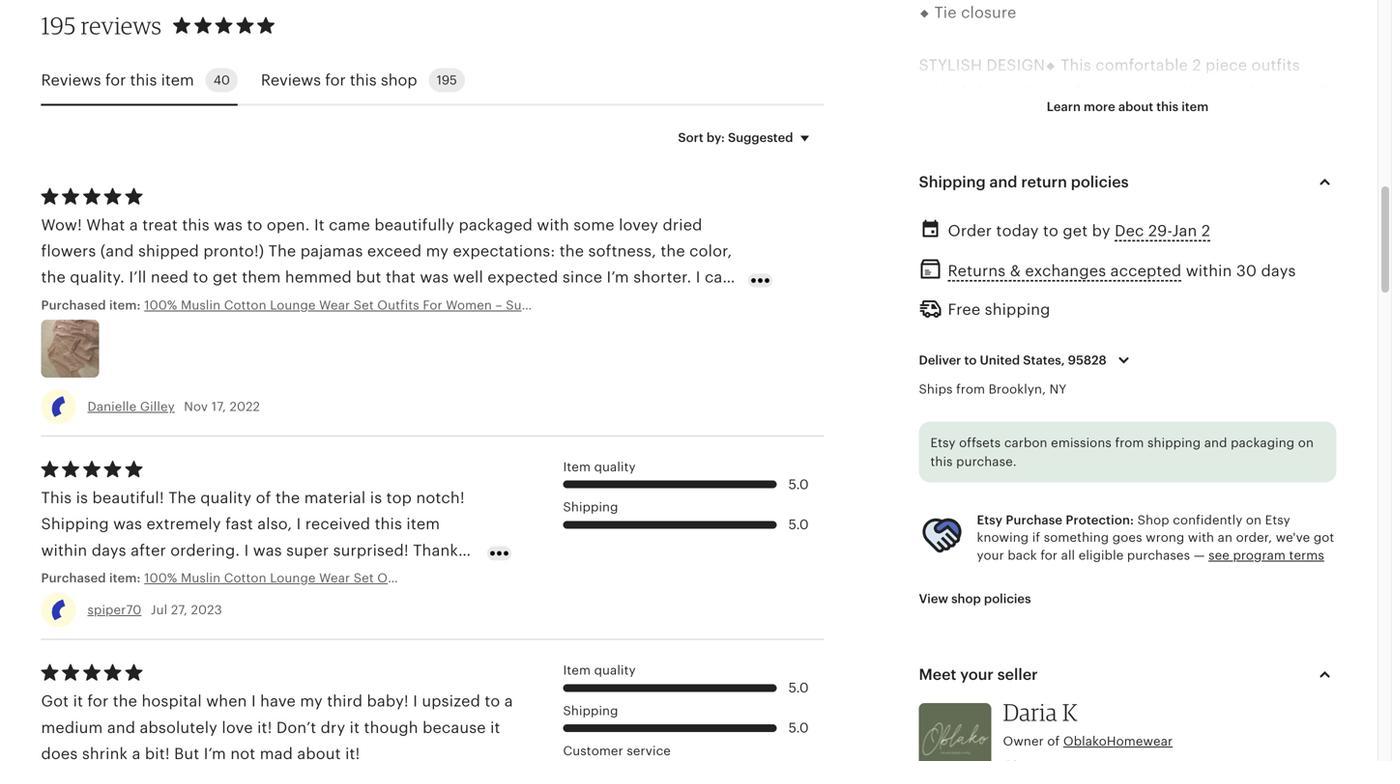 Task type: describe. For each thing, give the bounding box(es) containing it.
service
[[627, 744, 671, 759]]

top inside this is beautiful! the quality of the material is top notch! shipping was extremely fast also, i received this item within days after ordering. i was super surprised! thank you!
[[386, 490, 412, 507]]

purchase
[[1006, 513, 1063, 528]]

this inside this is beautiful! the quality of the material is top notch! shipping was extremely fast also, i received this item within days after ordering. i was super surprised! thank you!
[[41, 490, 72, 507]]

1 horizontal spatial will
[[1232, 398, 1257, 416]]

anniversary,
[[1040, 451, 1133, 468]]

195 reviews
[[41, 11, 162, 40]]

and inside dropdown button
[[990, 174, 1017, 191]]

order today to get by dec 29-jan 2
[[948, 222, 1210, 240]]

waistband
[[1197, 109, 1274, 127]]

a up holiday on the bottom right of the page
[[1255, 425, 1264, 442]]

17,
[[211, 400, 226, 414]]

item quality for purchased item:
[[563, 460, 636, 475]]

after
[[131, 542, 166, 560]]

gauze
[[1078, 319, 1123, 337]]

lounge
[[1236, 267, 1288, 284]]

a up outfit,
[[1002, 188, 1011, 205]]

and down material.
[[919, 346, 947, 363]]

occasions
[[919, 162, 1014, 179]]

cotton
[[1180, 267, 1232, 284]]

tab list containing reviews for this item
[[41, 57, 824, 106]]

2 vertical spatial ◆
[[1029, 398, 1040, 416]]

daria k image
[[919, 704, 991, 762]]

etsy inside shop confidently on etsy knowing if something goes wrong with an order, we've got your back for all eligible purchases —
[[1265, 513, 1290, 528]]

suggested
[[728, 130, 793, 145]]

0 vertical spatial in
[[962, 135, 975, 153]]

learn more about this item button
[[1032, 89, 1223, 124]]

quality inside this is beautiful! the quality of the material is top notch! shipping was extremely fast also, i received this item within days after ordering. i was super surprised! thank you!
[[200, 490, 252, 507]]

1 horizontal spatial it
[[350, 719, 360, 737]]

our
[[1044, 398, 1073, 416]]

mad
[[260, 746, 293, 762]]

&
[[1010, 262, 1021, 280]]

within inside this is beautiful! the quality of the material is top notch! shipping was extremely fast also, i received this item within days after ordering. i was super surprised! thank you!
[[41, 542, 87, 560]]

1 horizontal spatial sets
[[1293, 267, 1323, 284]]

your down any
[[1147, 477, 1181, 495]]

a left "bit!"
[[132, 746, 141, 762]]

something
[[1044, 531, 1109, 545]]

my
[[300, 693, 323, 711]]

2 purchased from the top
[[41, 571, 106, 586]]

0 vertical spatial shipping
[[985, 301, 1050, 319]]

general.
[[1125, 503, 1187, 521]]

◆ tie closure
[[919, 4, 1016, 21]]

practical
[[1127, 425, 1193, 442]]

purchases
[[1127, 549, 1190, 563]]

jul
[[151, 603, 168, 618]]

2023
[[191, 603, 222, 618]]

not inside stylish design◆ this comfortable 2 piece outfits include long sleeves kimono top with a tie closure and wide-leg pants with a relaxed elastic waistband that stays in place without feeling restricted. occasions ◆ whether you are looking for vacation essentials, a perfect honeymoon, brunch, or wine tasting outfit, our breathable loungewear for women will guarantee to bring your comfort. premium material◆100% muslin cotton lounge sets for women made out of the perfect lightweight material. the double gauze fabric creates a softness and breathability for summer weather or home comfort. perfect gift ◆ our muslin summer sets will not only be a perfect gift, but also a practical one for a birthday, valentine's day, anniversary, or any other holiday occasion. a great gift idea for your wife, girlfriend, daughter, or a loved one in general.
[[1261, 398, 1287, 416]]

protection:
[[1066, 513, 1134, 528]]

etsy for etsy offsets carbon emissions from shipping and packaging on this purchase.
[[930, 436, 956, 450]]

with inside shop confidently on etsy knowing if something goes wrong with an order, we've got your back for all eligible purchases —
[[1188, 531, 1214, 545]]

item quality for got it for the hospital when i have my third baby! i upsized to a medium and absolutely love it! don't dry it though because it does shrink a bit! but i'm not mad about it!
[[563, 664, 636, 678]]

2 5.0 from the top
[[789, 518, 809, 533]]

customer
[[563, 744, 623, 759]]

leg
[[960, 109, 984, 127]]

material◆100%
[[995, 267, 1122, 284]]

on inside shop confidently on etsy knowing if something goes wrong with an order, we've got your back for all eligible purchases —
[[1246, 513, 1262, 528]]

3 5.0 from the top
[[789, 681, 809, 696]]

policies inside shipping and return policies dropdown button
[[1071, 174, 1129, 191]]

breathable
[[1055, 214, 1136, 232]]

shipping inside dropdown button
[[919, 174, 986, 191]]

great
[[1011, 477, 1051, 495]]

today
[[996, 222, 1039, 240]]

1 vertical spatial was
[[253, 542, 282, 560]]

ships from brooklyn, ny
[[919, 383, 1067, 397]]

medium
[[41, 719, 103, 737]]

1 item: from the top
[[109, 298, 141, 313]]

or left the wine
[[1236, 188, 1252, 205]]

stays
[[919, 135, 957, 153]]

by
[[1092, 222, 1110, 240]]

because
[[423, 719, 486, 737]]

30
[[1236, 262, 1257, 280]]

confidently
[[1173, 513, 1243, 528]]

0 vertical spatial it!
[[257, 719, 272, 737]]

2 inside stylish design◆ this comfortable 2 piece outfits include long sleeves kimono top with a tie closure and wide-leg pants with a relaxed elastic waistband that stays in place without feeling restricted. occasions ◆ whether you are looking for vacation essentials, a perfect honeymoon, brunch, or wine tasting outfit, our breathable loungewear for women will guarantee to bring your comfort. premium material◆100% muslin cotton lounge sets for women made out of the perfect lightweight material. the double gauze fabric creates a softness and breathability for summer weather or home comfort. perfect gift ◆ our muslin summer sets will not only be a perfect gift, but also a practical one for a birthday, valentine's day, anniversary, or any other holiday occasion. a great gift idea for your wife, girlfriend, daughter, or a loved one in general.
[[1192, 57, 1201, 74]]

0 horizontal spatial sets
[[1197, 398, 1227, 416]]

loved
[[1029, 503, 1070, 521]]

or up knowing
[[996, 503, 1012, 521]]

surprised!
[[333, 542, 409, 560]]

item inside tab list
[[161, 71, 194, 89]]

see program terms link
[[1208, 549, 1324, 563]]

i right also,
[[296, 516, 301, 533]]

0 vertical spatial will
[[919, 241, 944, 258]]

relaxed
[[1084, 109, 1139, 127]]

0 vertical spatial with
[[1167, 83, 1199, 100]]

free
[[948, 301, 981, 319]]

reviews for reviews for this item
[[41, 71, 101, 89]]

view shop policies
[[919, 592, 1031, 607]]

program
[[1233, 549, 1286, 563]]

a right also
[[1114, 425, 1122, 442]]

brooklyn,
[[989, 383, 1046, 397]]

material
[[304, 490, 366, 507]]

1 horizontal spatial within
[[1186, 262, 1232, 280]]

girlfriend,
[[1225, 477, 1299, 495]]

top inside stylish design◆ this comfortable 2 piece outfits include long sleeves kimono top with a tie closure and wide-leg pants with a relaxed elastic waistband that stays in place without feeling restricted. occasions ◆ whether you are looking for vacation essentials, a perfect honeymoon, brunch, or wine tasting outfit, our breathable loungewear for women will guarantee to bring your comfort. premium material◆100% muslin cotton lounge sets for women made out of the perfect lightweight material. the double gauze fabric creates a softness and breathability for summer weather or home comfort. perfect gift ◆ our muslin summer sets will not only be a perfect gift, but also a practical one for a birthday, valentine's day, anniversary, or any other holiday occasion. a great gift idea for your wife, girlfriend, daughter, or a loved one in general.
[[1137, 83, 1163, 100]]

dry
[[321, 719, 345, 737]]

sort by: suggested
[[678, 130, 793, 145]]

terms
[[1289, 549, 1324, 563]]

an
[[1218, 531, 1233, 545]]

—
[[1194, 549, 1205, 563]]

pants
[[988, 109, 1030, 127]]

baby!
[[367, 693, 409, 711]]

elastic
[[1143, 109, 1193, 127]]

meet your seller
[[919, 666, 1038, 684]]

you
[[1103, 162, 1130, 179]]

order
[[948, 222, 992, 240]]

this is beautiful! the quality of the material is top notch! shipping was extremely fast also, i received this item within days after ordering. i was super surprised! thank you!
[[41, 490, 465, 586]]

goes
[[1112, 531, 1142, 545]]

reviews for this item
[[41, 71, 194, 89]]

1 vertical spatial with
[[1034, 109, 1067, 127]]

and inside got it for the hospital when i have my third baby! i upsized to a medium and absolutely love it! don't dry it though because it does shrink a bit! but i'm not mad about it!
[[107, 719, 135, 737]]

quality for item:
[[594, 460, 636, 475]]

shop confidently on etsy knowing if something goes wrong with an order, we've got your back for all eligible purchases —
[[977, 513, 1334, 563]]

fast
[[225, 516, 253, 533]]

1 vertical spatial ◆
[[1019, 162, 1030, 179]]

the inside got it for the hospital when i have my third baby! i upsized to a medium and absolutely love it! don't dry it though because it does shrink a bit! but i'm not mad about it!
[[113, 693, 137, 711]]

daughter,
[[919, 503, 992, 521]]

place
[[980, 135, 1021, 153]]

the inside stylish design◆ this comfortable 2 piece outfits include long sleeves kimono top with a tie closure and wide-leg pants with a relaxed elastic waistband that stays in place without feeling restricted. occasions ◆ whether you are looking for vacation essentials, a perfect honeymoon, brunch, or wine tasting outfit, our breathable loungewear for women will guarantee to bring your comfort. premium material◆100% muslin cotton lounge sets for women made out of the perfect lightweight material. the double gauze fabric creates a softness and breathability for summer weather or home comfort. perfect gift ◆ our muslin summer sets will not only be a perfect gift, but also a practical one for a birthday, valentine's day, anniversary, or any other holiday occasion. a great gift idea for your wife, girlfriend, daughter, or a loved one in general.
[[1099, 293, 1124, 311]]

item for purchased item:
[[563, 460, 591, 475]]

kimono
[[1077, 83, 1133, 100]]

deliver to united states, 95828
[[919, 353, 1107, 368]]

are
[[1134, 162, 1158, 179]]

0 horizontal spatial perfect
[[955, 425, 1010, 442]]

bit!
[[145, 746, 170, 762]]

home
[[1227, 346, 1270, 363]]

learn more about this item
[[1047, 99, 1209, 114]]

1 vertical spatial comfort.
[[919, 372, 984, 389]]

1 vertical spatial 2
[[1201, 222, 1210, 240]]

united
[[980, 353, 1020, 368]]

but
[[1049, 425, 1075, 442]]

wife,
[[1185, 477, 1221, 495]]

guarantee
[[949, 241, 1025, 258]]

item inside this is beautiful! the quality of the material is top notch! shipping was extremely fast also, i received this item within days after ordering. i was super surprised! thank you!
[[406, 516, 440, 533]]

0 horizontal spatial from
[[956, 383, 985, 397]]

etsy offsets carbon emissions from shipping and packaging on this purchase.
[[930, 436, 1314, 469]]

exchanges
[[1025, 262, 1106, 280]]

offsets
[[959, 436, 1001, 450]]

this inside dropdown button
[[1156, 99, 1179, 114]]

shop inside button
[[951, 592, 981, 607]]

if
[[1032, 531, 1040, 545]]

0 horizontal spatial women
[[944, 293, 1000, 311]]

looking
[[1162, 162, 1218, 179]]

4 5.0 from the top
[[789, 721, 809, 736]]

spiper70 jul 27, 2023
[[87, 603, 222, 618]]

2 is from the left
[[370, 490, 382, 507]]

piece
[[1206, 57, 1247, 74]]

0 horizontal spatial shop
[[381, 71, 417, 89]]

1 horizontal spatial it!
[[345, 746, 360, 762]]



Task type: vqa. For each thing, say whether or not it's contained in the screenshot.
195's 195
yes



Task type: locate. For each thing, give the bounding box(es) containing it.
it! down dry
[[345, 746, 360, 762]]

195 for 195 reviews
[[41, 11, 76, 40]]

0 horizontal spatial is
[[76, 490, 88, 507]]

of right owner
[[1047, 735, 1060, 749]]

on down only
[[1298, 436, 1314, 450]]

0 vertical spatial purchased item:
[[41, 298, 144, 313]]

0 horizontal spatial it
[[73, 693, 83, 711]]

and
[[1300, 83, 1328, 100], [990, 174, 1017, 191], [919, 346, 947, 363], [1204, 436, 1227, 450], [107, 719, 135, 737]]

your right meet
[[960, 666, 994, 684]]

1 vertical spatial shipping
[[1148, 436, 1201, 450]]

2 horizontal spatial of
[[1080, 293, 1095, 311]]

don't
[[276, 719, 316, 737]]

etsy up valentine's
[[930, 436, 956, 450]]

policies inside view shop policies button
[[984, 592, 1031, 607]]

for inside got it for the hospital when i have my third baby! i upsized to a medium and absolutely love it! don't dry it though because it does shrink a bit! but i'm not mad about it!
[[87, 693, 109, 711]]

comfortable
[[1096, 57, 1188, 74]]

stylish
[[919, 57, 982, 74]]

to inside dropdown button
[[964, 353, 977, 368]]

0 vertical spatial shop
[[381, 71, 417, 89]]

1 item quality from the top
[[563, 460, 636, 475]]

0 horizontal spatial about
[[297, 746, 341, 762]]

within up you!
[[41, 542, 87, 560]]

and up "other"
[[1204, 436, 1227, 450]]

to right upsized
[[485, 693, 500, 711]]

0 vertical spatial 2
[[1192, 57, 1201, 74]]

comfort. down the 29-
[[1132, 241, 1197, 258]]

with up "—"
[[1188, 531, 1214, 545]]

0 horizontal spatial it!
[[257, 719, 272, 737]]

2 item from the top
[[563, 664, 591, 678]]

item inside learn more about this item dropdown button
[[1182, 99, 1209, 114]]

0 vertical spatial purchased
[[41, 298, 106, 313]]

1 vertical spatial perfect
[[1128, 293, 1183, 311]]

perfect up "purchase."
[[955, 425, 1010, 442]]

the inside stylish design◆ this comfortable 2 piece outfits include long sleeves kimono top with a tie closure and wide-leg pants with a relaxed elastic waistband that stays in place without feeling restricted. occasions ◆ whether you are looking for vacation essentials, a perfect honeymoon, brunch, or wine tasting outfit, our breathable loungewear for women will guarantee to bring your comfort. premium material◆100% muslin cotton lounge sets for women made out of the perfect lightweight material. the double gauze fabric creates a softness and breathability for summer weather or home comfort. perfect gift ◆ our muslin summer sets will not only be a perfect gift, but also a practical one for a birthday, valentine's day, anniversary, or any other holiday occasion. a great gift idea for your wife, girlfriend, daughter, or a loved one in general.
[[989, 319, 1017, 337]]

1 vertical spatial item
[[1182, 99, 1209, 114]]

this left beautiful!
[[41, 490, 72, 507]]

purchased item: up spiper70 link at the bottom left of page
[[41, 571, 144, 586]]

we've
[[1276, 531, 1310, 545]]

purchased up view details of this review photo by danielle gilley
[[41, 298, 106, 313]]

1 horizontal spatial policies
[[1071, 174, 1129, 191]]

to inside got it for the hospital when i have my third baby! i upsized to a medium and absolutely love it! don't dry it though because it does shrink a bit! but i'm not mad about it!
[[485, 693, 500, 711]]

with up "elastic"
[[1167, 83, 1199, 100]]

1 horizontal spatial was
[[253, 542, 282, 560]]

0 vertical spatial this
[[1061, 57, 1091, 74]]

1 vertical spatial shop
[[951, 592, 981, 607]]

within
[[1186, 262, 1232, 280], [41, 542, 87, 560]]

in up "occasions"
[[962, 135, 975, 153]]

1 horizontal spatial reviews
[[261, 71, 321, 89]]

1 is from the left
[[76, 490, 88, 507]]

0 horizontal spatial policies
[[984, 592, 1031, 607]]

quality for it
[[594, 664, 636, 678]]

not inside got it for the hospital when i have my third baby! i upsized to a medium and absolutely love it! don't dry it though because it does shrink a bit! but i'm not mad about it!
[[230, 746, 256, 762]]

etsy up we've
[[1265, 513, 1290, 528]]

etsy for etsy purchase protection:
[[977, 513, 1003, 528]]

a left more
[[1071, 109, 1080, 127]]

and up "shrink"
[[107, 719, 135, 737]]

sort
[[678, 130, 704, 145]]

2 vertical spatial of
[[1047, 735, 1060, 749]]

women down the wine
[[1259, 214, 1314, 232]]

the up extremely
[[168, 490, 196, 507]]

1 horizontal spatial closure
[[1240, 83, 1295, 100]]

your down knowing
[[977, 549, 1004, 563]]

perfect
[[919, 398, 986, 416]]

1 horizontal spatial one
[[1197, 425, 1225, 442]]

2 item quality from the top
[[563, 664, 636, 678]]

made
[[1004, 293, 1046, 311]]

1 horizontal spatial is
[[370, 490, 382, 507]]

daria
[[1003, 698, 1057, 727]]

within up the lightweight
[[1186, 262, 1232, 280]]

closure down outfits
[[1240, 83, 1295, 100]]

ny
[[1049, 383, 1067, 397]]

women down returns on the right of page
[[944, 293, 1000, 311]]

1 purchased from the top
[[41, 298, 106, 313]]

breathability
[[951, 346, 1047, 363]]

a down great
[[1016, 503, 1025, 521]]

0 vertical spatial item
[[161, 71, 194, 89]]

closure inside stylish design◆ this comfortable 2 piece outfits include long sleeves kimono top with a tie closure and wide-leg pants with a relaxed elastic waistband that stays in place without feeling restricted. occasions ◆ whether you are looking for vacation essentials, a perfect honeymoon, brunch, or wine tasting outfit, our breathable loungewear for women will guarantee to bring your comfort. premium material◆100% muslin cotton lounge sets for women made out of the perfect lightweight material. the double gauze fabric creates a softness and breathability for summer weather or home comfort. perfect gift ◆ our muslin summer sets will not only be a perfect gift, but also a practical one for a birthday, valentine's day, anniversary, or any other holiday occasion. a great gift idea for your wife, girlfriend, daughter, or a loved one in general.
[[1240, 83, 1295, 100]]

accepted
[[1110, 262, 1182, 280]]

lightweight
[[1187, 293, 1273, 311]]

sleeves
[[1017, 83, 1073, 100]]

eligible
[[1079, 549, 1124, 563]]

2 horizontal spatial perfect
[[1128, 293, 1183, 311]]

policies down feeling on the right top
[[1071, 174, 1129, 191]]

2 horizontal spatial the
[[1099, 293, 1124, 311]]

0 horizontal spatial of
[[256, 490, 271, 507]]

holiday
[[1232, 451, 1287, 468]]

to down our
[[1030, 241, 1045, 258]]

item
[[563, 460, 591, 475], [563, 664, 591, 678]]

from inside etsy offsets carbon emissions from shipping and packaging on this purchase.
[[1115, 436, 1144, 450]]

1 vertical spatial will
[[1232, 398, 1257, 416]]

it! right love
[[257, 719, 272, 737]]

hospital
[[142, 693, 202, 711]]

1 horizontal spatial women
[[1259, 214, 1314, 232]]

0 horizontal spatial days
[[92, 542, 126, 560]]

sets up "other"
[[1197, 398, 1227, 416]]

tie
[[1216, 83, 1236, 100]]

2 purchased item: from the top
[[41, 571, 144, 586]]

all
[[1061, 549, 1075, 563]]

this up kimono
[[1061, 57, 1091, 74]]

this inside this is beautiful! the quality of the material is top notch! shipping was extremely fast also, i received this item within days after ordering. i was super surprised! thank you!
[[375, 516, 402, 533]]

your inside shop confidently on etsy knowing if something goes wrong with an order, we've got your back for all eligible purchases —
[[977, 549, 1004, 563]]

of up also,
[[256, 490, 271, 507]]

a right the 'be'
[[942, 425, 951, 442]]

about inside got it for the hospital when i have my third baby! i upsized to a medium and absolutely love it! don't dry it though because it does shrink a bit! but i'm not mad about it!
[[297, 746, 341, 762]]

the inside this is beautiful! the quality of the material is top notch! shipping was extremely fast also, i received this item within days after ordering. i was super surprised! thank you!
[[168, 490, 196, 507]]

1 vertical spatial women
[[944, 293, 1000, 311]]

1 horizontal spatial comfort.
[[1132, 241, 1197, 258]]

include
[[919, 83, 975, 100]]

purchased item: up view details of this review photo by danielle gilley
[[41, 298, 144, 313]]

1 vertical spatial item:
[[109, 571, 141, 586]]

for inside shop confidently on etsy knowing if something goes wrong with an order, we've got your back for all eligible purchases —
[[1041, 549, 1058, 563]]

valentine's
[[919, 451, 1000, 468]]

◆ left 'our'
[[1029, 398, 1040, 416]]

◆
[[919, 4, 930, 21], [1019, 162, 1030, 179], [1029, 398, 1040, 416]]

0 vertical spatial days
[[1261, 262, 1296, 280]]

2 vertical spatial with
[[1188, 531, 1214, 545]]

2 vertical spatial the
[[113, 693, 137, 711]]

your down 'by'
[[1094, 241, 1127, 258]]

0 vertical spatial ◆
[[919, 4, 930, 21]]

1 vertical spatial closure
[[1240, 83, 1295, 100]]

days right 30
[[1261, 262, 1296, 280]]

0 vertical spatial the
[[989, 319, 1017, 337]]

reviews for reviews for this shop
[[261, 71, 321, 89]]

days inside this is beautiful! the quality of the material is top notch! shipping was extremely fast also, i received this item within days after ordering. i was super surprised! thank you!
[[92, 542, 126, 560]]

birthday,
[[1268, 425, 1335, 442]]

deliver to united states, 95828 button
[[904, 340, 1150, 381]]

quality
[[594, 460, 636, 475], [200, 490, 252, 507], [594, 664, 636, 678]]

0 vertical spatial quality
[[594, 460, 636, 475]]

to inside stylish design◆ this comfortable 2 piece outfits include long sleeves kimono top with a tie closure and wide-leg pants with a relaxed elastic waistband that stays in place without feeling restricted. occasions ◆ whether you are looking for vacation essentials, a perfect honeymoon, brunch, or wine tasting outfit, our breathable loungewear for women will guarantee to bring your comfort. premium material◆100% muslin cotton lounge sets for women made out of the perfect lightweight material. the double gauze fabric creates a softness and breathability for summer weather or home comfort. perfect gift ◆ our muslin summer sets will not only be a perfect gift, but also a practical one for a birthday, valentine's day, anniversary, or any other holiday occasion. a great gift idea for your wife, girlfriend, daughter, or a loved one in general.
[[1030, 241, 1045, 258]]

shipping up double
[[985, 301, 1050, 319]]

perfect up our
[[1015, 188, 1070, 205]]

0 vertical spatial from
[[956, 383, 985, 397]]

women
[[1259, 214, 1314, 232], [944, 293, 1000, 311]]

oblakohomewear
[[1063, 735, 1173, 749]]

1 vertical spatial top
[[386, 490, 412, 507]]

days left after
[[92, 542, 126, 560]]

0 horizontal spatial reviews
[[41, 71, 101, 89]]

a left tie
[[1203, 83, 1212, 100]]

customer service
[[563, 744, 671, 759]]

top down "comfortable"
[[1137, 83, 1163, 100]]

was
[[113, 516, 142, 533], [253, 542, 282, 560]]

item for got it for the hospital when i have my third baby! i upsized to a medium and absolutely love it! don't dry it though because it does shrink a bit! but i'm not mad about it!
[[563, 664, 591, 678]]

1 horizontal spatial shipping
[[1148, 436, 1201, 450]]

1 item from the top
[[563, 460, 591, 475]]

daria k owner of oblakohomewear
[[1003, 698, 1173, 749]]

not down love
[[230, 746, 256, 762]]

see
[[1208, 549, 1230, 563]]

1 horizontal spatial not
[[1261, 398, 1287, 416]]

of right the out
[[1080, 293, 1095, 311]]

2 reviews from the left
[[261, 71, 321, 89]]

1 horizontal spatial in
[[1107, 503, 1121, 521]]

0 vertical spatial of
[[1080, 293, 1095, 311]]

1 vertical spatial from
[[1115, 436, 1144, 450]]

etsy
[[930, 436, 956, 450], [977, 513, 1003, 528], [1265, 513, 1290, 528]]

in up goes
[[1107, 503, 1121, 521]]

from
[[956, 383, 985, 397], [1115, 436, 1144, 450]]

sort by: suggested button
[[663, 117, 831, 158]]

of inside this is beautiful! the quality of the material is top notch! shipping was extremely fast also, i received this item within days after ordering. i was super surprised! thank you!
[[256, 490, 271, 507]]

1 vertical spatial within
[[41, 542, 87, 560]]

1 vertical spatial purchased
[[41, 571, 106, 586]]

shipping up any
[[1148, 436, 1201, 450]]

perfect
[[1015, 188, 1070, 205], [1128, 293, 1183, 311], [955, 425, 1010, 442]]

ordering.
[[170, 542, 240, 560]]

◆ down place
[[1019, 162, 1030, 179]]

2 vertical spatial item
[[406, 516, 440, 533]]

1 vertical spatial the
[[275, 490, 300, 507]]

1 horizontal spatial from
[[1115, 436, 1144, 450]]

comfort. down the deliver
[[919, 372, 984, 389]]

view details of this review photo by danielle gilley image
[[41, 320, 99, 378]]

195
[[41, 11, 76, 40], [437, 73, 457, 87]]

of inside stylish design◆ this comfortable 2 piece outfits include long sleeves kimono top with a tie closure and wide-leg pants with a relaxed elastic waistband that stays in place without feeling restricted. occasions ◆ whether you are looking for vacation essentials, a perfect honeymoon, brunch, or wine tasting outfit, our breathable loungewear for women will guarantee to bring your comfort. premium material◆100% muslin cotton lounge sets for women made out of the perfect lightweight material. the double gauze fabric creates a softness and breathability for summer weather or home comfort. perfect gift ◆ our muslin summer sets will not only be a perfect gift, but also a practical one for a birthday, valentine's day, anniversary, or any other holiday occasion. a great gift idea for your wife, girlfriend, daughter, or a loved one in general.
[[1080, 293, 1095, 311]]

1 purchased item: from the top
[[41, 298, 144, 313]]

top left notch!
[[386, 490, 412, 507]]

item up 'thank' at the left bottom of the page
[[406, 516, 440, 533]]

gilley
[[140, 400, 175, 414]]

it right dry
[[350, 719, 360, 737]]

i left have
[[251, 693, 256, 711]]

shop
[[1138, 513, 1169, 528]]

◆ left tie
[[919, 4, 930, 21]]

when
[[206, 693, 247, 711]]

etsy inside etsy offsets carbon emissions from shipping and packaging on this purchase.
[[930, 436, 956, 450]]

0 horizontal spatial in
[[962, 135, 975, 153]]

0 vertical spatial not
[[1261, 398, 1287, 416]]

shrink
[[82, 746, 128, 762]]

item left tie
[[1182, 99, 1209, 114]]

1 horizontal spatial 195
[[437, 73, 457, 87]]

the left hospital
[[113, 693, 137, 711]]

from right also
[[1115, 436, 1144, 450]]

thank
[[413, 542, 458, 560]]

jan
[[1172, 222, 1197, 240]]

it!
[[257, 719, 272, 737], [345, 746, 360, 762]]

1 horizontal spatial on
[[1298, 436, 1314, 450]]

one up "other"
[[1197, 425, 1225, 442]]

tasting
[[919, 214, 971, 232]]

0 vertical spatial 195
[[41, 11, 76, 40]]

2 left "piece"
[[1192, 57, 1201, 74]]

sets right lounge
[[1293, 267, 1323, 284]]

etsy up knowing
[[977, 513, 1003, 528]]

your inside dropdown button
[[960, 666, 994, 684]]

shipping inside etsy offsets carbon emissions from shipping and packaging on this purchase.
[[1148, 436, 1201, 450]]

on up order,
[[1246, 513, 1262, 528]]

free shipping
[[948, 301, 1050, 319]]

emissions
[[1051, 436, 1112, 450]]

1 5.0 from the top
[[789, 477, 809, 492]]

reviews down 195 reviews
[[41, 71, 101, 89]]

material.
[[919, 319, 985, 337]]

closure right tie
[[961, 4, 1016, 21]]

0 vertical spatial summer
[[1076, 346, 1138, 363]]

1 vertical spatial quality
[[200, 490, 252, 507]]

0 vertical spatial perfect
[[1015, 188, 1070, 205]]

perfect down "muslin"
[[1128, 293, 1183, 311]]

dec
[[1115, 222, 1144, 240]]

0 horizontal spatial closure
[[961, 4, 1016, 21]]

beautiful!
[[92, 490, 164, 507]]

is left beautiful!
[[76, 490, 88, 507]]

k
[[1062, 698, 1078, 727]]

i down fast on the bottom left of page
[[244, 542, 249, 560]]

purchased up 'spiper70'
[[41, 571, 106, 586]]

1 vertical spatial policies
[[984, 592, 1031, 607]]

1 horizontal spatial perfect
[[1015, 188, 1070, 205]]

1 vertical spatial of
[[256, 490, 271, 507]]

1 horizontal spatial of
[[1047, 735, 1060, 749]]

tab list
[[41, 57, 824, 106]]

2 horizontal spatial item
[[1182, 99, 1209, 114]]

1 horizontal spatial the
[[989, 319, 1017, 337]]

knowing
[[977, 531, 1029, 545]]

one up 'something'
[[1074, 503, 1103, 521]]

2 horizontal spatial it
[[490, 719, 500, 737]]

1 reviews from the left
[[41, 71, 101, 89]]

or down creates
[[1207, 346, 1223, 363]]

muslin
[[1126, 267, 1175, 284]]

to left get
[[1043, 222, 1059, 240]]

1 horizontal spatial top
[[1137, 83, 1163, 100]]

softness
[[1249, 319, 1312, 337]]

this inside stylish design◆ this comfortable 2 piece outfits include long sleeves kimono top with a tie closure and wide-leg pants with a relaxed elastic waistband that stays in place without feeling restricted. occasions ◆ whether you are looking for vacation essentials, a perfect honeymoon, brunch, or wine tasting outfit, our breathable loungewear for women will guarantee to bring your comfort. premium material◆100% muslin cotton lounge sets for women made out of the perfect lightweight material. the double gauze fabric creates a softness and breathability for summer weather or home comfort. perfect gift ◆ our muslin summer sets will not only be a perfect gift, but also a practical one for a birthday, valentine's day, anniversary, or any other holiday occasion. a great gift idea for your wife, girlfriend, daughter, or a loved one in general.
[[1061, 57, 1091, 74]]

shipping
[[919, 174, 986, 191], [563, 500, 618, 515], [41, 516, 109, 533], [563, 704, 618, 719]]

i right baby!
[[413, 693, 418, 711]]

the up also,
[[275, 490, 300, 507]]

purchase.
[[956, 455, 1017, 469]]

0 horizontal spatial not
[[230, 746, 256, 762]]

0 horizontal spatial one
[[1074, 503, 1103, 521]]

0 vertical spatial within
[[1186, 262, 1232, 280]]

a right upsized
[[504, 693, 513, 711]]

summer down gauze
[[1076, 346, 1138, 363]]

1 vertical spatial summer
[[1131, 398, 1193, 416]]

it right got
[[73, 693, 83, 711]]

1 horizontal spatial days
[[1261, 262, 1296, 280]]

in
[[962, 135, 975, 153], [1107, 503, 1121, 521]]

though
[[364, 719, 418, 737]]

get
[[1063, 222, 1088, 240]]

danielle gilley nov 17, 2022
[[87, 400, 260, 414]]

0 horizontal spatial was
[[113, 516, 142, 533]]

will down tasting
[[919, 241, 944, 258]]

was down beautiful!
[[113, 516, 142, 533]]

day,
[[1004, 451, 1036, 468]]

and up the that
[[1300, 83, 1328, 100]]

and down place
[[990, 174, 1017, 191]]

0 vertical spatial comfort.
[[1132, 241, 1197, 258]]

or left any
[[1137, 451, 1153, 468]]

with up without
[[1034, 109, 1067, 127]]

a up home
[[1236, 319, 1245, 337]]

shipping inside this is beautiful! the quality of the material is top notch! shipping was extremely fast also, i received this item within days after ordering. i was super surprised! thank you!
[[41, 516, 109, 533]]

stylish design◆ this comfortable 2 piece outfits include long sleeves kimono top with a tie closure and wide-leg pants with a relaxed elastic waistband that stays in place without feeling restricted. occasions ◆ whether you are looking for vacation essentials, a perfect honeymoon, brunch, or wine tasting outfit, our breathable loungewear for women will guarantee to bring your comfort. premium material◆100% muslin cotton lounge sets for women made out of the perfect lightweight material. the double gauze fabric creates a softness and breathability for summer weather or home comfort. perfect gift ◆ our muslin summer sets will not only be a perfect gift, but also a practical one for a birthday, valentine's day, anniversary, or any other holiday occasion. a great gift idea for your wife, girlfriend, daughter, or a loved one in general.
[[919, 57, 1335, 521]]

weather
[[1142, 346, 1203, 363]]

honeymoon,
[[1074, 188, 1169, 205]]

1 horizontal spatial about
[[1118, 99, 1153, 114]]

29-
[[1148, 222, 1172, 240]]

of inside daria k owner of oblakohomewear
[[1047, 735, 1060, 749]]

will up the packaging
[[1232, 398, 1257, 416]]

the up gauze
[[1099, 293, 1124, 311]]

essentials,
[[919, 188, 998, 205]]

on inside etsy offsets carbon emissions from shipping and packaging on this purchase.
[[1298, 436, 1314, 450]]

1 vertical spatial not
[[230, 746, 256, 762]]

1 vertical spatial in
[[1107, 503, 1121, 521]]

1 vertical spatial item quality
[[563, 664, 636, 678]]

0 vertical spatial sets
[[1293, 267, 1323, 284]]

2 right jan
[[1201, 222, 1210, 240]]

1 vertical spatial purchased item:
[[41, 571, 144, 586]]

and inside etsy offsets carbon emissions from shipping and packaging on this purchase.
[[1204, 436, 1227, 450]]

policies down back
[[984, 592, 1031, 607]]

the down free shipping
[[989, 319, 1017, 337]]

0 horizontal spatial will
[[919, 241, 944, 258]]

2 item: from the top
[[109, 571, 141, 586]]

was down also,
[[253, 542, 282, 560]]

0 vertical spatial one
[[1197, 425, 1225, 442]]

brunch,
[[1173, 188, 1232, 205]]

extremely
[[146, 516, 221, 533]]

danielle gilley link
[[87, 400, 175, 414]]

feeling
[[1087, 135, 1139, 153]]

from up perfect
[[956, 383, 985, 397]]

0 horizontal spatial shipping
[[985, 301, 1050, 319]]

seller
[[997, 666, 1038, 684]]

2 vertical spatial perfect
[[955, 425, 1010, 442]]

0 vertical spatial women
[[1259, 214, 1314, 232]]

195 for 195
[[437, 73, 457, 87]]

1 vertical spatial one
[[1074, 503, 1103, 521]]

by:
[[707, 130, 725, 145]]

but
[[174, 746, 199, 762]]

it right because
[[490, 719, 500, 737]]

this inside etsy offsets carbon emissions from shipping and packaging on this purchase.
[[930, 455, 953, 469]]

about inside dropdown button
[[1118, 99, 1153, 114]]

item left 40
[[161, 71, 194, 89]]

the inside this is beautiful! the quality of the material is top notch! shipping was extremely fast also, i received this item within days after ordering. i was super surprised! thank you!
[[275, 490, 300, 507]]

reviews
[[81, 11, 162, 40]]

is right material
[[370, 490, 382, 507]]

0 horizontal spatial within
[[41, 542, 87, 560]]

0 vertical spatial item:
[[109, 298, 141, 313]]

0 vertical spatial was
[[113, 516, 142, 533]]

1 horizontal spatial shop
[[951, 592, 981, 607]]



